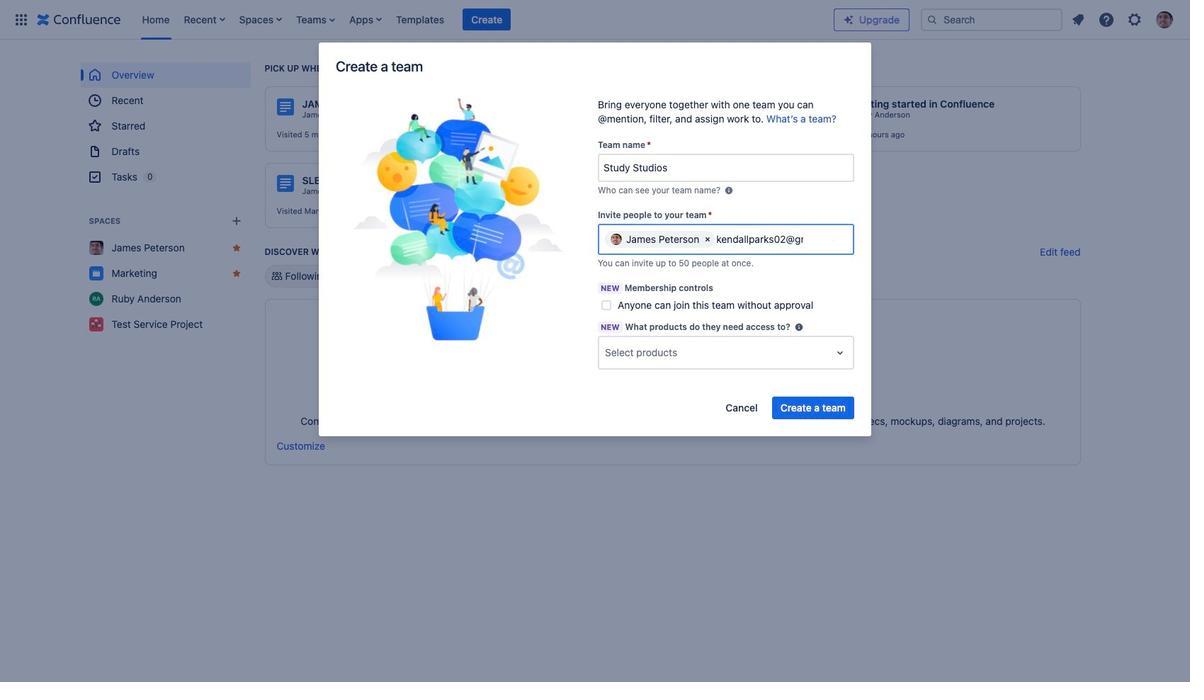 Task type: vqa. For each thing, say whether or not it's contained in the screenshot.
bottom THE UNSTAR THIS SPACE icon
no



Task type: describe. For each thing, give the bounding box(es) containing it.
0 horizontal spatial list
[[135, 0, 834, 39]]

1 horizontal spatial list
[[1066, 7, 1182, 32]]

select from this list of atlassian products used by your organization. the addition of any new licenses may affect billing.{br}if you're not an admin, your product requests will be sent to one for approval.{br}access to these products will not be automatically granted for future members added to this team. image
[[793, 322, 805, 333]]

1 horizontal spatial list item
[[292, 0, 339, 39]]

premium image
[[843, 14, 855, 25]]

search image
[[927, 14, 938, 25]]

settings icon image
[[1127, 11, 1144, 28]]



Task type: locate. For each thing, give the bounding box(es) containing it.
Search field
[[921, 8, 1063, 31]]

list item inside list
[[463, 8, 511, 31]]

your team name is visible to anyone in your organisation. it may be visible on work shared outside your organisation. image
[[724, 185, 735, 196]]

open image
[[832, 344, 849, 361]]

unstar this space image
[[231, 242, 242, 254], [231, 268, 242, 279]]

0 vertical spatial unstar this space image
[[231, 242, 242, 254]]

1 unstar this space image from the top
[[231, 242, 242, 254]]

:wave: image
[[828, 99, 845, 116]]

e.g. HR Team, Redesign Project, Team Mango field
[[599, 155, 853, 181]]

1 vertical spatial unstar this space image
[[231, 268, 242, 279]]

0 horizontal spatial list item
[[180, 0, 229, 39]]

confluence image
[[37, 11, 121, 28], [37, 11, 121, 28]]

Choose people text field
[[717, 232, 804, 247]]

banner
[[0, 0, 1190, 40]]

list item
[[180, 0, 229, 39], [292, 0, 339, 39], [463, 8, 511, 31]]

2 horizontal spatial list item
[[463, 8, 511, 31]]

create a team element
[[337, 98, 580, 344]]

list
[[135, 0, 834, 39], [1066, 7, 1182, 32]]

clear image
[[702, 234, 714, 245]]

global element
[[9, 0, 834, 39]]

:wave: image
[[828, 99, 845, 116]]

group
[[80, 62, 250, 190]]

2 unstar this space image from the top
[[231, 268, 242, 279]]

None search field
[[921, 8, 1063, 31]]

create a space image
[[228, 213, 245, 230]]

create a team image
[[352, 98, 565, 341]]



